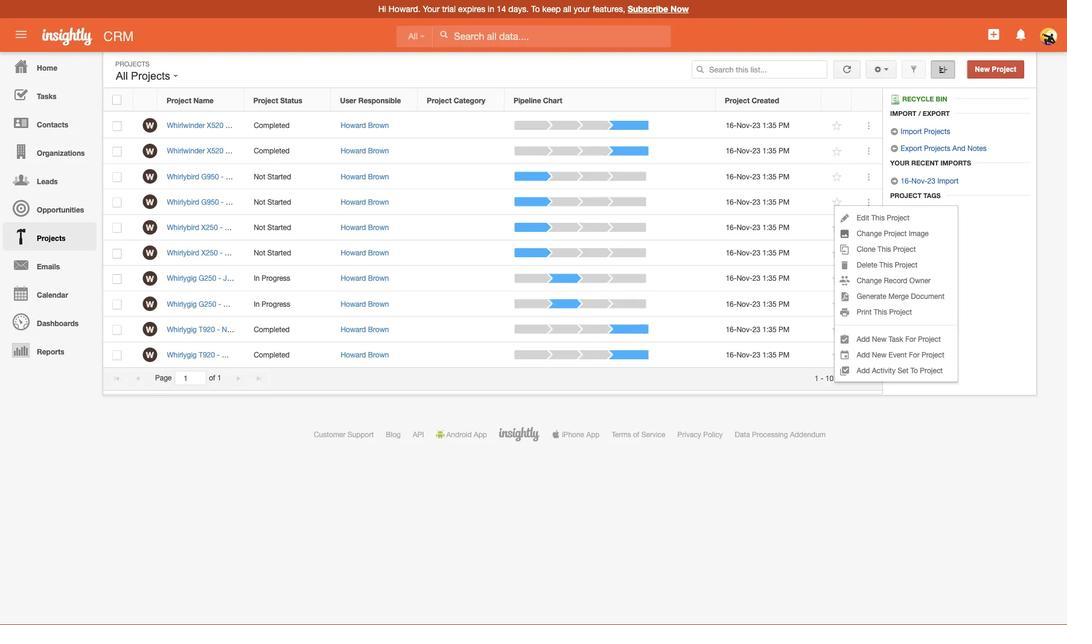 Task type: describe. For each thing, give the bounding box(es) containing it.
whirlwinder x520 - warbucks industries - roger mills link
[[167, 147, 346, 155]]

print this project
[[857, 307, 913, 316]]

pm for lane
[[779, 274, 790, 282]]

export projects and notes
[[899, 144, 987, 152]]

brown for allen
[[368, 121, 389, 130]]

nov- for sakda
[[737, 299, 753, 308]]

0 horizontal spatial of
[[209, 374, 215, 382]]

pipeline
[[514, 96, 541, 104]]

whirlybird for whirlybird x250 - warbucks industries - carlos smith
[[167, 249, 199, 257]]

completed cell for roger
[[245, 138, 332, 164]]

status
[[280, 96, 303, 104]]

delete this project
[[857, 260, 918, 269]]

16-nov-23 1:35 pm cell for miyazaki
[[717, 342, 823, 368]]

16-nov-23 1:35 pm cell for sakda
[[717, 291, 823, 317]]

event
[[889, 350, 907, 359]]

9 w row from the top
[[103, 317, 883, 342]]

w link for whirlygig g250 - jakubowski llc - barbara lane
[[143, 271, 157, 286]]

gomez
[[339, 223, 363, 231]]

1:35 for smith
[[763, 249, 777, 257]]

leads
[[37, 177, 58, 185]]

opportunities
[[37, 205, 84, 214]]

roger
[[303, 147, 323, 155]]

industries for carlos
[[259, 249, 291, 257]]

contacts
[[37, 120, 68, 129]]

cyberdyne
[[225, 223, 260, 231]]

project inside clone this project 'link'
[[894, 245, 916, 253]]

project up s
[[891, 191, 922, 199]]

- left roger
[[299, 147, 301, 155]]

add new task for project
[[857, 335, 941, 343]]

howard for smith
[[341, 249, 366, 257]]

delete
[[857, 260, 878, 269]]

started for -
[[268, 172, 291, 181]]

16- for sakda
[[726, 299, 737, 308]]

- up the whirlwinder x520 - warbucks industries - roger mills
[[226, 121, 228, 130]]

whirlygig t920 - warbucks industries - wayne miyazaki link
[[167, 350, 353, 359]]

- right llc
[[279, 274, 282, 282]]

navigation containing home
[[0, 52, 97, 364]]

iphone
[[562, 430, 585, 438]]

warbucks for t920
[[222, 350, 254, 359]]

nov- for martin
[[737, 198, 753, 206]]

barbara
[[284, 274, 310, 282]]

change project image link
[[836, 225, 958, 241]]

16-nov-23 1:35 pm for sakda
[[726, 299, 790, 308]]

howard for samantha
[[341, 325, 366, 333]]

howard brown for nicole
[[341, 223, 389, 231]]

now
[[671, 4, 689, 14]]

imports
[[941, 159, 972, 167]]

23 for lane
[[753, 274, 761, 282]]

cell for whirlygig g250 - oceanic airlines - mark sakda
[[419, 291, 506, 317]]

not started for -
[[254, 172, 291, 181]]

3 w row from the top
[[103, 164, 883, 189]]

lane
[[312, 274, 328, 282]]

follow image for smith
[[832, 248, 843, 259]]

add activity set to project
[[857, 366, 943, 375]]

terms
[[612, 430, 632, 438]]

16-nov-23 1:35 pm for allen
[[726, 121, 790, 130]]

api
[[413, 430, 424, 438]]

in for jakubowski
[[254, 274, 260, 282]]

reports link
[[3, 336, 97, 364]]

data processing addendum link
[[735, 430, 826, 438]]

cynthia
[[290, 121, 314, 130]]

g250 for oceanic
[[199, 299, 216, 308]]

cell for whirlybird x250 - warbucks industries - carlos smith
[[419, 240, 506, 266]]

privacy policy
[[678, 430, 723, 438]]

all projects
[[116, 70, 173, 82]]

edit
[[857, 213, 870, 222]]

w for whirlygig g250 - oceanic airlines - mark sakda
[[146, 299, 154, 309]]

1 1 from the left
[[217, 374, 221, 382]]

not started for industries
[[254, 249, 291, 257]]

whirlwinder x520 - warbucks industries - roger mills
[[167, 147, 340, 155]]

23 inside the 16-nov-23 import link
[[928, 176, 936, 185]]

nicole
[[317, 223, 337, 231]]

16-nov-23 1:35 pm cell for lane
[[717, 266, 823, 291]]

privacy policy link
[[678, 430, 723, 438]]

recycle bin
[[903, 95, 948, 103]]

projects for all projects
[[131, 70, 170, 82]]

all link
[[397, 26, 433, 47]]

- left carlos
[[293, 249, 296, 257]]

project inside add new event for project link
[[922, 350, 945, 359]]

16-nov-23 1:35 pm cell for samantha
[[717, 317, 823, 342]]

document
[[912, 292, 945, 300]]

- left jakubowski on the left top of the page
[[219, 274, 221, 282]]

support
[[348, 430, 374, 438]]

image
[[909, 229, 929, 237]]

- left samantha on the left bottom of the page
[[301, 325, 304, 333]]

whirlybird g950 - globex - albert lee
[[167, 172, 289, 181]]

- left "nakatomi"
[[217, 325, 220, 333]]

t920 for warbucks
[[199, 350, 215, 359]]

new project link
[[968, 60, 1025, 79]]

23 for miyazaki
[[753, 350, 761, 359]]

- up of 1 at left
[[217, 350, 220, 359]]

project left "status"
[[254, 96, 278, 104]]

1 w row from the top
[[103, 113, 883, 138]]

1:35 for miyazaki
[[763, 350, 777, 359]]

dashboards link
[[3, 307, 97, 336]]

miyazaki
[[319, 350, 347, 359]]

not for corp.
[[254, 198, 266, 206]]

brown for samantha
[[368, 325, 389, 333]]

completed cell for cynthia
[[245, 113, 332, 138]]

whirlygig for whirlygig g250 - jakubowski llc - barbara lane
[[167, 274, 197, 282]]

whirlybird g950 - sirius corp. - tina martin link
[[167, 198, 313, 206]]

- left mark
[[278, 299, 280, 308]]

trial
[[442, 4, 456, 14]]

owner
[[910, 276, 931, 285]]

pm for smith
[[779, 249, 790, 257]]

this for delete
[[880, 260, 893, 269]]

pipeline chart
[[514, 96, 563, 104]]

- left wayne
[[290, 350, 293, 359]]

leads link
[[3, 165, 97, 194]]

show sidebar image
[[939, 65, 948, 74]]

cell for whirlybird g950 - sirius corp. - tina martin
[[419, 189, 506, 215]]

w for whirlwinder x520 - oceanic airlines - cynthia allen
[[146, 121, 154, 131]]

new project
[[976, 65, 1017, 73]]

sakda
[[301, 299, 321, 308]]

howard for allen
[[341, 121, 366, 130]]

g250 for jakubowski
[[199, 274, 216, 282]]

2 follow image from the top
[[832, 171, 843, 183]]

3 1:35 from the top
[[763, 172, 777, 181]]

3 howard brown from the top
[[341, 172, 389, 181]]

brown for lane
[[368, 274, 389, 282]]

whirlygig t920 - nakatomi trading corp. - samantha wright link
[[167, 325, 368, 333]]

howard brown link for nicole
[[341, 223, 389, 231]]

brown for miyazaki
[[368, 350, 389, 359]]

clone this project link
[[836, 241, 958, 257]]

this for print
[[874, 307, 888, 316]]

this for edit
[[872, 213, 885, 222]]

chart
[[543, 96, 563, 104]]

notifications image
[[1014, 27, 1029, 42]]

your
[[574, 4, 591, 14]]

2 1 from the left
[[815, 374, 819, 382]]

export projects and notes link
[[891, 144, 987, 153]]

task
[[889, 335, 904, 343]]

home
[[37, 63, 57, 72]]

howard.
[[389, 4, 421, 14]]

16-nov-23 1:35 pm for martin
[[726, 198, 790, 206]]

23 for martin
[[753, 198, 761, 206]]

whirlwinder x520 - oceanic airlines - cynthia allen link
[[167, 121, 338, 130]]

print this project link
[[836, 304, 958, 320]]

- left 'albert'
[[251, 172, 254, 181]]

add activity set to project link
[[836, 362, 958, 378]]

23 for mills
[[753, 147, 761, 155]]

16-nov-23 1:35 pm cell for martin
[[717, 189, 823, 215]]

0 horizontal spatial your
[[423, 4, 440, 14]]

3 16-nov-23 1:35 pm cell from the top
[[717, 164, 823, 189]]

subscribe
[[628, 4, 669, 14]]

follow image for whirlygig g250 - jakubowski llc - barbara lane
[[832, 273, 843, 285]]

project status
[[254, 96, 303, 104]]

2 vertical spatial import
[[938, 176, 959, 185]]

project inside add new task for project link
[[919, 335, 941, 343]]

policy
[[704, 430, 723, 438]]

howard brown for sakda
[[341, 299, 389, 308]]

s
[[893, 211, 898, 219]]

cell for whirlygig t920 - nakatomi trading corp. - samantha wright
[[419, 317, 506, 342]]

x250 for warbucks
[[201, 249, 218, 257]]

whirlybird for whirlybird x250 - cyberdyne systems corp. - nicole gomez
[[167, 223, 199, 231]]

progress for llc
[[262, 274, 291, 282]]

0 vertical spatial new
[[976, 65, 991, 73]]

1:35 for allen
[[763, 121, 777, 130]]

all projects button
[[113, 67, 181, 85]]

1:35 for nicole
[[763, 223, 777, 231]]

organizations
[[37, 149, 85, 157]]

sample_data link
[[903, 209, 942, 222]]

w link for whirlybird g950 - globex - albert lee
[[143, 169, 157, 184]]

16-nov-23 1:35 pm cell for nicole
[[717, 215, 823, 240]]

8 w row from the top
[[103, 291, 883, 317]]

3 pm from the top
[[779, 172, 790, 181]]

1:35 for martin
[[763, 198, 777, 206]]

x520 for warbucks
[[207, 147, 224, 155]]

w for whirlybird x250 - cyberdyne systems corp. - nicole gomez
[[146, 222, 154, 232]]

and
[[953, 144, 966, 152]]

nov- for samantha
[[737, 325, 753, 333]]

add for add new task for project
[[857, 335, 871, 343]]

for for event
[[910, 350, 920, 359]]

clone
[[857, 245, 876, 253]]

emails link
[[3, 251, 97, 279]]

1 horizontal spatial of
[[634, 430, 640, 438]]

started for industries
[[268, 249, 291, 257]]

wright
[[341, 325, 362, 333]]

whirlygig t920 - warbucks industries - wayne miyazaki
[[167, 350, 347, 359]]

no
[[903, 228, 912, 236]]

warbucks for x520
[[230, 147, 263, 155]]

all
[[563, 4, 572, 14]]

16-nov-23 1:35 pm cell for allen
[[717, 113, 823, 138]]

whirlybird g950 - sirius corp. - tina martin
[[167, 198, 307, 206]]

category
[[454, 96, 486, 104]]

iphone app link
[[552, 430, 600, 438]]

4 w row from the top
[[103, 189, 883, 215]]

row containing project name
[[103, 89, 882, 111]]

w link for whirlwinder x520 - warbucks industries - roger mills
[[143, 144, 157, 158]]

follow image for whirlygig g250 - oceanic airlines - mark sakda
[[832, 299, 843, 310]]

organizations link
[[3, 137, 97, 165]]

5 w row from the top
[[103, 215, 883, 240]]

days.
[[509, 4, 529, 14]]

3 brown from the top
[[368, 172, 389, 181]]

circle arrow right image for import projects
[[891, 127, 899, 136]]

project inside "new project" link
[[993, 65, 1017, 73]]

- up whirlygig g250 - jakubowski llc - barbara lane
[[220, 249, 223, 257]]

customer support link
[[314, 430, 374, 438]]

import / export
[[891, 109, 950, 117]]

whirlybird for whirlybird g950 - sirius corp. - tina martin
[[167, 198, 199, 206]]

whirlygig for whirlygig g250 - oceanic airlines - mark sakda
[[167, 299, 197, 308]]

lee
[[277, 172, 289, 181]]

tags
[[914, 228, 929, 236]]

3 howard brown link from the top
[[341, 172, 389, 181]]

circle arrow left image
[[891, 144, 899, 153]]

howard brown for miyazaki
[[341, 350, 389, 359]]

notes
[[968, 144, 987, 152]]

23 for sakda
[[753, 299, 761, 308]]

- down whirlygig g250 - jakubowski llc - barbara lane
[[219, 299, 221, 308]]

howard brown for lane
[[341, 274, 389, 282]]

6 w row from the top
[[103, 240, 883, 266]]

projects for export projects and notes
[[925, 144, 951, 152]]

change record owner link
[[836, 272, 958, 288]]

- left cyberdyne
[[220, 223, 223, 231]]

w for whirlwinder x520 - warbucks industries - roger mills
[[146, 146, 154, 156]]

calendar
[[37, 291, 68, 299]]

edit this project
[[857, 213, 910, 222]]

of 1
[[209, 374, 221, 382]]



Task type: locate. For each thing, give the bounding box(es) containing it.
export down the bin at the top right of page
[[923, 109, 950, 117]]

not started up tina
[[254, 172, 291, 181]]

1 horizontal spatial to
[[911, 366, 919, 375]]

pm for miyazaki
[[779, 350, 790, 359]]

g250 down whirlygig g250 - jakubowski llc - barbara lane
[[199, 299, 216, 308]]

1 g250 from the top
[[199, 274, 216, 282]]

0 vertical spatial g250
[[199, 274, 216, 282]]

8 16-nov-23 1:35 pm from the top
[[726, 299, 790, 308]]

1 whirlybird from the top
[[167, 172, 199, 181]]

smith
[[321, 249, 339, 257]]

project left category
[[427, 96, 452, 104]]

not started cell up martin
[[245, 164, 332, 189]]

in
[[488, 4, 495, 14]]

pm for martin
[[779, 198, 790, 206]]

0 vertical spatial in
[[254, 274, 260, 282]]

g950 left the globex
[[201, 172, 219, 181]]

5 brown from the top
[[368, 223, 389, 231]]

in progress cell down barbara
[[245, 291, 332, 317]]

howard for martin
[[341, 198, 366, 206]]

project inside edit this project link
[[887, 213, 910, 222]]

not started cell for tina
[[245, 189, 332, 215]]

add new event for project
[[857, 350, 945, 359]]

circle arrow right image for 16-nov-23 import
[[891, 177, 899, 185]]

howard brown link for allen
[[341, 121, 389, 130]]

started down systems
[[268, 249, 291, 257]]

not down whirlybird x250 - cyberdyne systems corp. - nicole gomez
[[254, 249, 266, 257]]

2 vertical spatial new
[[873, 350, 887, 359]]

add new task for project link
[[836, 331, 958, 347]]

1 whirlygig from the top
[[167, 274, 197, 282]]

None checkbox
[[112, 95, 121, 105], [113, 121, 122, 131], [113, 198, 122, 207], [113, 274, 122, 284], [113, 300, 122, 309], [113, 325, 122, 335], [112, 95, 121, 105], [113, 121, 122, 131], [113, 198, 122, 207], [113, 274, 122, 284], [113, 300, 122, 309], [113, 325, 122, 335]]

brown for mills
[[368, 147, 389, 155]]

10 howard brown from the top
[[341, 350, 389, 359]]

1 not started cell from the top
[[245, 164, 332, 189]]

generate
[[857, 292, 887, 300]]

1 completed cell from the top
[[245, 113, 332, 138]]

0 vertical spatial change
[[857, 229, 883, 237]]

all inside 'all' "link"
[[409, 32, 418, 41]]

1 right 1 field
[[217, 374, 221, 382]]

16- for lane
[[726, 274, 737, 282]]

16-nov-23 1:35 pm cell for mills
[[717, 138, 823, 164]]

2 add from the top
[[857, 350, 871, 359]]

data
[[735, 430, 751, 438]]

5 1:35 from the top
[[763, 223, 777, 231]]

created
[[752, 96, 780, 104]]

search image
[[696, 65, 705, 74]]

1 pm from the top
[[779, 121, 790, 130]]

14
[[497, 4, 506, 14]]

1 whirlwinder from the top
[[167, 121, 205, 130]]

whirlwinder down project name
[[167, 121, 205, 130]]

8 1:35 from the top
[[763, 299, 777, 308]]

1 horizontal spatial app
[[587, 430, 600, 438]]

oceanic for in progress
[[223, 299, 250, 308]]

projects up all projects
[[115, 60, 150, 68]]

7 howard brown from the top
[[341, 274, 389, 282]]

3 add from the top
[[857, 366, 871, 375]]

pm for nicole
[[779, 223, 790, 231]]

1 app from the left
[[474, 430, 487, 438]]

project inside change project image link
[[885, 229, 907, 237]]

this right edit
[[872, 213, 885, 222]]

all inside all projects button
[[116, 70, 128, 82]]

not for -
[[254, 172, 266, 181]]

4 completed from the top
[[254, 350, 290, 359]]

follow image for miyazaki
[[832, 350, 843, 361]]

follow image for martin
[[832, 197, 843, 208]]

started
[[268, 172, 291, 181], [268, 198, 291, 206], [268, 223, 291, 231], [268, 249, 291, 257]]

progress for airlines
[[262, 299, 291, 308]]

whirlwinder for whirlwinder x520 - warbucks industries - roger mills
[[167, 147, 205, 155]]

terms of service
[[612, 430, 666, 438]]

for
[[906, 335, 917, 343], [910, 350, 920, 359]]

1 not from the top
[[254, 172, 266, 181]]

1 vertical spatial t920
[[199, 350, 215, 359]]

projects up export projects and notes link
[[925, 127, 951, 135]]

2 completed from the top
[[254, 147, 290, 155]]

1 - 10 of 10 items
[[815, 374, 872, 382]]

0 horizontal spatial export
[[901, 144, 923, 152]]

1 vertical spatial change
[[857, 276, 883, 285]]

edit this project link
[[836, 210, 958, 225]]

1 vertical spatial for
[[910, 350, 920, 359]]

pm for sakda
[[779, 299, 790, 308]]

2 not from the top
[[254, 198, 266, 206]]

1 vertical spatial g250
[[199, 299, 216, 308]]

23 for samantha
[[753, 325, 761, 333]]

3 completed cell from the top
[[245, 317, 332, 342]]

activity
[[873, 366, 896, 375]]

1 vertical spatial your
[[891, 159, 910, 167]]

cell for whirlybird g950 - globex - albert lee
[[419, 164, 506, 189]]

row group containing w
[[103, 113, 883, 368]]

import for import projects
[[901, 127, 923, 135]]

1 add from the top
[[857, 335, 871, 343]]

contacts link
[[3, 109, 97, 137]]

circle arrow right image inside import projects 'link'
[[891, 127, 899, 136]]

w row
[[103, 113, 883, 138], [103, 138, 883, 164], [103, 164, 883, 189], [103, 189, 883, 215], [103, 215, 883, 240], [103, 240, 883, 266], [103, 266, 883, 291], [103, 291, 883, 317], [103, 317, 883, 342], [103, 342, 883, 368]]

home link
[[3, 52, 97, 80]]

whirlybird x250 - cyberdyne systems corp. - nicole gomez
[[167, 223, 363, 231]]

7 1:35 from the top
[[763, 274, 777, 282]]

tasks
[[37, 92, 57, 100]]

corp. right sirius
[[246, 198, 264, 206]]

expires
[[458, 4, 486, 14]]

16-nov-23 1:35 pm
[[726, 121, 790, 130], [726, 147, 790, 155], [726, 172, 790, 181], [726, 198, 790, 206], [726, 223, 790, 231], [726, 249, 790, 257], [726, 274, 790, 282], [726, 299, 790, 308], [726, 325, 790, 333], [726, 350, 790, 359]]

add up items
[[857, 350, 871, 359]]

of
[[209, 374, 215, 382], [836, 374, 842, 382], [634, 430, 640, 438]]

of right the 'terms'
[[634, 430, 640, 438]]

10 w from the top
[[146, 350, 154, 360]]

0 vertical spatial whirlwinder
[[167, 121, 205, 130]]

7 pm from the top
[[779, 274, 790, 282]]

7 w row from the top
[[103, 266, 883, 291]]

1 t920 from the top
[[199, 325, 215, 333]]

2 vertical spatial warbucks
[[222, 350, 254, 359]]

5 howard brown from the top
[[341, 223, 389, 231]]

None checkbox
[[113, 147, 122, 156], [113, 172, 122, 182], [113, 223, 122, 233], [113, 249, 122, 258], [113, 351, 122, 360], [113, 147, 122, 156], [113, 172, 122, 182], [113, 223, 122, 233], [113, 249, 122, 258], [113, 351, 122, 360]]

responsible
[[359, 96, 401, 104]]

2 progress from the top
[[262, 299, 291, 308]]

howard for nicole
[[341, 223, 366, 231]]

progress up mark
[[262, 274, 291, 282]]

follow image
[[832, 120, 843, 132], [832, 171, 843, 183], [832, 197, 843, 208], [832, 248, 843, 259], [832, 324, 843, 336], [832, 350, 843, 361]]

this inside 'link'
[[878, 245, 892, 253]]

1 in from the top
[[254, 274, 260, 282]]

0 vertical spatial x520
[[207, 121, 224, 130]]

0 vertical spatial oceanic
[[230, 121, 257, 130]]

completed for -
[[254, 325, 290, 333]]

not started cell up barbara
[[245, 240, 332, 266]]

in progress cell for mark
[[245, 291, 332, 317]]

0 horizontal spatial all
[[116, 70, 128, 82]]

0 horizontal spatial 10
[[826, 374, 834, 382]]

0 vertical spatial warbucks
[[230, 147, 263, 155]]

1 vertical spatial airlines
[[252, 299, 276, 308]]

4 started from the top
[[268, 249, 291, 257]]

in progress for airlines
[[254, 299, 291, 308]]

1 howard brown from the top
[[341, 121, 389, 130]]

0 vertical spatial import
[[891, 109, 917, 117]]

change
[[857, 229, 883, 237], [857, 276, 883, 285]]

2 vertical spatial add
[[857, 366, 871, 375]]

howard brown for smith
[[341, 249, 389, 257]]

mark
[[282, 299, 299, 308]]

import inside 'link'
[[901, 127, 923, 135]]

to right the set
[[911, 366, 919, 375]]

keep
[[543, 4, 561, 14]]

6 w from the top
[[146, 248, 154, 258]]

3 follow image from the top
[[832, 197, 843, 208]]

3 completed from the top
[[254, 325, 290, 333]]

not up whirlybird x250 - warbucks industries - carlos smith link
[[254, 223, 266, 231]]

1 horizontal spatial 10
[[844, 374, 853, 382]]

2 vertical spatial corp.
[[281, 325, 299, 333]]

in progress for llc
[[254, 274, 291, 282]]

warbucks down "nakatomi"
[[222, 350, 254, 359]]

started up tina
[[268, 172, 291, 181]]

circle arrow right image
[[891, 127, 899, 136], [891, 177, 899, 185]]

all
[[409, 32, 418, 41], [116, 70, 128, 82]]

to left 'keep'
[[531, 4, 540, 14]]

refresh list image
[[842, 65, 853, 73]]

airlines up whirlygig t920 - nakatomi trading corp. - samantha wright
[[252, 299, 276, 308]]

1 vertical spatial x520
[[207, 147, 224, 155]]

projects inside button
[[131, 70, 170, 82]]

4 not from the top
[[254, 249, 266, 257]]

0 vertical spatial airlines
[[259, 121, 283, 130]]

howard brown link for sakda
[[341, 299, 389, 308]]

this
[[872, 213, 885, 222], [878, 245, 892, 253], [880, 260, 893, 269], [874, 307, 888, 316]]

t920 up of 1 at left
[[199, 350, 215, 359]]

3 not from the top
[[254, 223, 266, 231]]

23 for allen
[[753, 121, 761, 130]]

w for whirlybird g950 - globex - albert lee
[[146, 172, 154, 181]]

change for change project image
[[857, 229, 883, 237]]

project
[[993, 65, 1017, 73], [167, 96, 192, 104], [254, 96, 278, 104], [427, 96, 452, 104], [725, 96, 750, 104], [891, 191, 922, 199], [887, 213, 910, 222], [885, 229, 907, 237], [894, 245, 916, 253], [895, 260, 918, 269], [890, 307, 913, 316], [919, 335, 941, 343], [922, 350, 945, 359], [921, 366, 943, 375]]

completed
[[254, 121, 290, 130], [254, 147, 290, 155], [254, 325, 290, 333], [254, 350, 290, 359]]

2 completed cell from the top
[[245, 138, 332, 164]]

nov-
[[737, 121, 753, 130], [737, 147, 753, 155], [737, 172, 753, 181], [912, 176, 928, 185], [737, 198, 753, 206], [737, 223, 753, 231], [737, 249, 753, 257], [737, 274, 753, 282], [737, 299, 753, 308], [737, 325, 753, 333], [737, 350, 753, 359]]

api link
[[413, 430, 424, 438]]

10 16-nov-23 1:35 pm from the top
[[726, 350, 790, 359]]

2 10 from the left
[[844, 374, 853, 382]]

- left 'cynthia'
[[285, 121, 287, 130]]

16-nov-23 1:35 pm for miyazaki
[[726, 350, 790, 359]]

7 howard from the top
[[341, 274, 366, 282]]

16-nov-23 1:35 pm cell
[[717, 113, 823, 138], [717, 138, 823, 164], [717, 164, 823, 189], [717, 189, 823, 215], [717, 215, 823, 240], [717, 240, 823, 266], [717, 266, 823, 291], [717, 291, 823, 317], [717, 317, 823, 342], [717, 342, 823, 368]]

project left the name
[[167, 96, 192, 104]]

1 vertical spatial all
[[116, 70, 128, 82]]

project down clone this project 'link'
[[895, 260, 918, 269]]

1 vertical spatial in progress
[[254, 299, 291, 308]]

generate merge document button
[[836, 288, 958, 304]]

1 vertical spatial oceanic
[[223, 299, 250, 308]]

whirlybird x250 - cyberdyne systems corp. - nicole gomez link
[[167, 223, 369, 231]]

10 howard from the top
[[341, 350, 366, 359]]

show list view filters image
[[910, 65, 919, 74]]

2 in from the top
[[254, 299, 260, 308]]

1 vertical spatial add
[[857, 350, 871, 359]]

airlines down project status
[[259, 121, 283, 130]]

w link for whirlygig g250 - oceanic airlines - mark sakda
[[143, 297, 157, 311]]

0 vertical spatial export
[[923, 109, 950, 117]]

project category
[[427, 96, 486, 104]]

project down edit this project link
[[885, 229, 907, 237]]

completed cell
[[245, 113, 332, 138], [245, 138, 332, 164], [245, 317, 332, 342], [245, 342, 332, 368]]

project left created
[[725, 96, 750, 104]]

1 in progress cell from the top
[[245, 266, 332, 291]]

1 howard from the top
[[341, 121, 366, 130]]

circle arrow right image up project tags
[[891, 177, 899, 185]]

4 howard from the top
[[341, 198, 366, 206]]

whirlygig for whirlygig t920 - nakatomi trading corp. - samantha wright
[[167, 325, 197, 333]]

5 howard brown link from the top
[[341, 223, 389, 231]]

warbucks down cyberdyne
[[225, 249, 257, 257]]

4 howard brown link from the top
[[341, 198, 389, 206]]

circle arrow right image inside the 16-nov-23 import link
[[891, 177, 899, 185]]

whirlygig
[[167, 274, 197, 282], [167, 299, 197, 308], [167, 325, 197, 333], [167, 350, 197, 359]]

- left sirius
[[221, 198, 224, 206]]

1 vertical spatial warbucks
[[225, 249, 257, 257]]

x250 left cyberdyne
[[201, 223, 218, 231]]

warbucks down whirlwinder x520 - oceanic airlines - cynthia allen
[[230, 147, 263, 155]]

1 horizontal spatial 1
[[815, 374, 819, 382]]

0 vertical spatial all
[[409, 32, 418, 41]]

in progress cell
[[245, 266, 332, 291], [245, 291, 332, 317]]

1 change from the top
[[857, 229, 883, 237]]

1 follow image from the top
[[832, 120, 843, 132]]

1 vertical spatial new
[[873, 335, 887, 343]]

import down imports
[[938, 176, 959, 185]]

3 whirlygig from the top
[[167, 325, 197, 333]]

navigation
[[0, 52, 97, 364]]

user responsible
[[340, 96, 401, 104]]

0 vertical spatial g950
[[201, 172, 219, 181]]

3 not started from the top
[[254, 223, 291, 231]]

projects
[[115, 60, 150, 68], [131, 70, 170, 82], [925, 127, 951, 135], [925, 144, 951, 152], [37, 234, 66, 242]]

whirlwinder up whirlybird g950 - globex - albert lee
[[167, 147, 205, 155]]

blog link
[[386, 430, 401, 438]]

circle arrow right image up circle arrow left image
[[891, 127, 899, 136]]

for right the event
[[910, 350, 920, 359]]

pm for mills
[[779, 147, 790, 155]]

corp. right trading
[[281, 325, 299, 333]]

howard brown for allen
[[341, 121, 389, 130]]

1 field
[[175, 372, 206, 385]]

projects inside navigation
[[37, 234, 66, 242]]

1 howard brown link from the top
[[341, 121, 389, 130]]

4 howard brown from the top
[[341, 198, 389, 206]]

new
[[976, 65, 991, 73], [873, 335, 887, 343], [873, 350, 887, 359]]

cell for whirlwinder x520 - oceanic airlines - cynthia allen
[[419, 113, 506, 138]]

whirlygig g250 - oceanic airlines - mark sakda
[[167, 299, 321, 308]]

project down no
[[894, 245, 916, 253]]

in
[[254, 274, 260, 282], [254, 299, 260, 308]]

oceanic up "nakatomi"
[[223, 299, 250, 308]]

jakubowski
[[223, 274, 262, 282]]

add new event for project link
[[836, 347, 958, 362]]

0 horizontal spatial app
[[474, 430, 487, 438]]

1 horizontal spatial all
[[409, 32, 418, 41]]

nov- for nicole
[[737, 223, 753, 231]]

app right the "iphone"
[[587, 430, 600, 438]]

this down 'clone this project'
[[880, 260, 893, 269]]

data processing addendum
[[735, 430, 826, 438]]

2 change from the top
[[857, 276, 883, 285]]

projects up emails link in the left top of the page
[[37, 234, 66, 242]]

your left trial
[[423, 4, 440, 14]]

2 howard from the top
[[341, 147, 366, 155]]

g950 for sirius
[[201, 198, 219, 206]]

project inside print this project link
[[890, 307, 913, 316]]

1:35
[[763, 121, 777, 130], [763, 147, 777, 155], [763, 172, 777, 181], [763, 198, 777, 206], [763, 223, 777, 231], [763, 249, 777, 257], [763, 274, 777, 282], [763, 299, 777, 308], [763, 325, 777, 333], [763, 350, 777, 359]]

1 vertical spatial export
[[901, 144, 923, 152]]

2 whirlygig from the top
[[167, 299, 197, 308]]

9 howard brown from the top
[[341, 325, 389, 333]]

2 whirlybird from the top
[[167, 198, 199, 206]]

Search this list... text field
[[692, 60, 828, 79]]

whirlygig g250 - jakubowski llc - barbara lane
[[167, 274, 328, 282]]

8 howard brown from the top
[[341, 299, 389, 308]]

10 16-nov-23 1:35 pm cell from the top
[[717, 342, 823, 368]]

in down whirlygig g250 - jakubowski llc - barbara lane link
[[254, 299, 260, 308]]

customer support
[[314, 430, 374, 438]]

industries up lee
[[265, 147, 296, 155]]

row
[[103, 89, 882, 111]]

16- for samantha
[[726, 325, 737, 333]]

started for systems
[[268, 223, 291, 231]]

completed cell for -
[[245, 317, 332, 342]]

1 horizontal spatial export
[[923, 109, 950, 117]]

0 vertical spatial your
[[423, 4, 440, 14]]

not for industries
[[254, 249, 266, 257]]

3 howard from the top
[[341, 172, 366, 181]]

0 vertical spatial for
[[906, 335, 917, 343]]

x520 down the name
[[207, 121, 224, 130]]

change up generate at the top right of the page
[[857, 276, 883, 285]]

export inside export projects and notes link
[[901, 144, 923, 152]]

completed cell up lee
[[245, 138, 332, 164]]

w
[[146, 121, 154, 131], [146, 146, 154, 156], [146, 172, 154, 181], [146, 197, 154, 207], [146, 222, 154, 232], [146, 248, 154, 258], [146, 273, 154, 283], [146, 299, 154, 309], [146, 324, 154, 334], [146, 350, 154, 360]]

0 vertical spatial add
[[857, 335, 871, 343]]

nov- for smith
[[737, 249, 753, 257]]

oceanic for completed
[[230, 121, 257, 130]]

whirlygig t920 - nakatomi trading corp. - samantha wright
[[167, 325, 362, 333]]

- left nicole
[[312, 223, 315, 231]]

project inside delete this project link
[[895, 260, 918, 269]]

in for oceanic
[[254, 299, 260, 308]]

1 16-nov-23 1:35 pm cell from the top
[[717, 113, 823, 138]]

howard for miyazaki
[[341, 350, 366, 359]]

6 pm from the top
[[779, 249, 790, 257]]

1 10 from the left
[[826, 374, 834, 382]]

row group
[[103, 113, 883, 368]]

w link for whirlybird x250 - cyberdyne systems corp. - nicole gomez
[[143, 220, 157, 235]]

not started cell down lee
[[245, 189, 332, 215]]

4 w from the top
[[146, 197, 154, 207]]

brown
[[368, 121, 389, 130], [368, 147, 389, 155], [368, 172, 389, 181], [368, 198, 389, 206], [368, 223, 389, 231], [368, 249, 389, 257], [368, 274, 389, 282], [368, 299, 389, 308], [368, 325, 389, 333], [368, 350, 389, 359]]

not started up llc
[[254, 249, 291, 257]]

0 vertical spatial corp.
[[246, 198, 264, 206]]

2 w link from the top
[[143, 144, 157, 158]]

reports
[[37, 347, 64, 356]]

16-nov-23 1:35 pm for lane
[[726, 274, 790, 282]]

import projects link
[[891, 127, 951, 136]]

5 w from the top
[[146, 222, 154, 232]]

project up add new event for project
[[919, 335, 941, 343]]

change project image
[[857, 229, 929, 237]]

1 vertical spatial corp.
[[292, 223, 310, 231]]

7 16-nov-23 1:35 pm cell from the top
[[717, 266, 823, 291]]

- up whirlybird g950 - globex - albert lee
[[226, 147, 228, 155]]

10 w row from the top
[[103, 342, 883, 368]]

completed down project status
[[254, 121, 290, 130]]

howard brown
[[341, 121, 389, 130], [341, 147, 389, 155], [341, 172, 389, 181], [341, 198, 389, 206], [341, 223, 389, 231], [341, 249, 389, 257], [341, 274, 389, 282], [341, 299, 389, 308], [341, 325, 389, 333], [341, 350, 389, 359]]

of right 1 field
[[209, 374, 215, 382]]

10 1:35 from the top
[[763, 350, 777, 359]]

completed cell down "status"
[[245, 113, 332, 138]]

white image
[[440, 30, 448, 39]]

not right the globex
[[254, 172, 266, 181]]

howard for lane
[[341, 274, 366, 282]]

delete this project link
[[836, 257, 958, 272]]

1 vertical spatial g950
[[201, 198, 219, 206]]

export
[[923, 109, 950, 117], [901, 144, 923, 152]]

follow image
[[832, 146, 843, 157], [832, 222, 843, 234], [832, 273, 843, 285], [832, 299, 843, 310]]

not started cell for carlos
[[245, 240, 332, 266]]

3 16-nov-23 1:35 pm from the top
[[726, 172, 790, 181]]

2 circle arrow right image from the top
[[891, 177, 899, 185]]

1 vertical spatial in
[[254, 299, 260, 308]]

cell for whirlwinder x520 - warbucks industries - roger mills
[[419, 138, 506, 164]]

10 brown from the top
[[368, 350, 389, 359]]

16- for smith
[[726, 249, 737, 257]]

1 vertical spatial circle arrow right image
[[891, 177, 899, 185]]

whirlwinder for whirlwinder x520 - oceanic airlines - cynthia allen
[[167, 121, 205, 130]]

1 vertical spatial progress
[[262, 299, 291, 308]]

1 completed from the top
[[254, 121, 290, 130]]

0 vertical spatial in progress
[[254, 274, 291, 282]]

new left task
[[873, 335, 887, 343]]

w for whirlygig t920 - warbucks industries - wayne miyazaki
[[146, 350, 154, 360]]

- left items
[[821, 374, 824, 382]]

your down circle arrow left image
[[891, 159, 910, 167]]

project inside add activity set to project link
[[921, 366, 943, 375]]

2 brown from the top
[[368, 147, 389, 155]]

not started cell
[[245, 164, 332, 189], [245, 189, 332, 215], [245, 215, 332, 240], [245, 240, 332, 266]]

project right the set
[[921, 366, 943, 375]]

w link for whirlwinder x520 - oceanic airlines - cynthia allen
[[143, 118, 157, 133]]

1 vertical spatial industries
[[259, 249, 291, 257]]

1 vertical spatial import
[[901, 127, 923, 135]]

Search all data.... text field
[[433, 25, 671, 47]]

all for all projects
[[116, 70, 128, 82]]

not started cell down martin
[[245, 215, 332, 240]]

g250
[[199, 274, 216, 282], [199, 299, 216, 308]]

x250
[[201, 223, 218, 231], [201, 249, 218, 257]]

7 howard brown link from the top
[[341, 274, 389, 282]]

emails
[[37, 262, 60, 271]]

not started up systems
[[254, 198, 291, 206]]

completed up whirlygig t920 - warbucks industries - wayne miyazaki link
[[254, 325, 290, 333]]

whirlwinder
[[167, 121, 205, 130], [167, 147, 205, 155]]

no tags
[[903, 228, 929, 236]]

8 w link from the top
[[143, 297, 157, 311]]

5 follow image from the top
[[832, 324, 843, 336]]

2 g950 from the top
[[201, 198, 219, 206]]

0 vertical spatial circle arrow right image
[[891, 127, 899, 136]]

16-nov-23 1:35 pm for smith
[[726, 249, 790, 257]]

2 not started cell from the top
[[245, 189, 332, 215]]

opportunities link
[[3, 194, 97, 222]]

for right task
[[906, 335, 917, 343]]

1 vertical spatial whirlwinder
[[167, 147, 205, 155]]

android app link
[[436, 430, 487, 438]]

g250 left jakubowski on the left top of the page
[[199, 274, 216, 282]]

0 vertical spatial industries
[[265, 147, 296, 155]]

16- for allen
[[726, 121, 737, 130]]

pm
[[779, 121, 790, 130], [779, 147, 790, 155], [779, 172, 790, 181], [779, 198, 790, 206], [779, 223, 790, 231], [779, 249, 790, 257], [779, 274, 790, 282], [779, 299, 790, 308], [779, 325, 790, 333], [779, 350, 790, 359]]

add down "print"
[[857, 335, 871, 343]]

1 vertical spatial to
[[911, 366, 919, 375]]

7 brown from the top
[[368, 274, 389, 282]]

this right "print"
[[874, 307, 888, 316]]

sirius
[[226, 198, 244, 206]]

1 horizontal spatial your
[[891, 159, 910, 167]]

howard brown link for lane
[[341, 274, 389, 282]]

0 vertical spatial t920
[[199, 325, 215, 333]]

0 horizontal spatial to
[[531, 4, 540, 14]]

6 16-nov-23 1:35 pm cell from the top
[[717, 240, 823, 266]]

2 vertical spatial industries
[[256, 350, 288, 359]]

w for whirlybird x250 - warbucks industries - carlos smith
[[146, 248, 154, 258]]

8 brown from the top
[[368, 299, 389, 308]]

1:35 for mills
[[763, 147, 777, 155]]

4 whirlygig from the top
[[167, 350, 197, 359]]

w link for whirlybird x250 - warbucks industries - carlos smith
[[143, 246, 157, 260]]

projects inside 'link'
[[925, 127, 951, 135]]

6 16-nov-23 1:35 pm from the top
[[726, 249, 790, 257]]

0 vertical spatial progress
[[262, 274, 291, 282]]

0 vertical spatial x250
[[201, 223, 218, 231]]

airlines for completed
[[259, 121, 283, 130]]

privacy
[[678, 430, 702, 438]]

oceanic
[[230, 121, 257, 130], [223, 299, 250, 308]]

3 not started cell from the top
[[245, 215, 332, 240]]

2 w row from the top
[[103, 138, 883, 164]]

projects for import projects
[[925, 127, 951, 135]]

new right the show sidebar image
[[976, 65, 991, 73]]

of left items
[[836, 374, 842, 382]]

0 horizontal spatial 1
[[217, 374, 221, 382]]

completed down whirlygig t920 - nakatomi trading corp. - samantha wright link
[[254, 350, 290, 359]]

service
[[642, 430, 666, 438]]

0 vertical spatial to
[[531, 4, 540, 14]]

g950 left sirius
[[201, 198, 219, 206]]

change up clone
[[857, 229, 883, 237]]

follow image for allen
[[832, 120, 843, 132]]

industries down systems
[[259, 249, 291, 257]]

t920 left "nakatomi"
[[199, 325, 215, 333]]

8 pm from the top
[[779, 299, 790, 308]]

6 w link from the top
[[143, 246, 157, 260]]

1 vertical spatial x250
[[201, 249, 218, 257]]

cell
[[419, 113, 506, 138], [419, 138, 506, 164], [419, 164, 506, 189], [103, 189, 133, 215], [419, 189, 506, 215], [419, 215, 506, 240], [419, 240, 506, 266], [419, 266, 506, 291], [419, 291, 506, 317], [419, 317, 506, 342], [419, 342, 506, 368]]

2 horizontal spatial of
[[836, 374, 842, 382]]

- left the globex
[[221, 172, 224, 181]]

project tags
[[891, 191, 941, 199]]

23 for nicole
[[753, 223, 761, 231]]

name
[[194, 96, 214, 104]]

8 howard brown link from the top
[[341, 299, 389, 308]]

whirlybird x250 - warbucks industries - carlos smith
[[167, 249, 339, 257]]

- left tina
[[266, 198, 269, 206]]

completed for wayne
[[254, 350, 290, 359]]

follow image for whirlybird x250 - cyberdyne systems corp. - nicole gomez
[[832, 222, 843, 234]]

pm for samantha
[[779, 325, 790, 333]]

1 left items
[[815, 374, 819, 382]]

23 for smith
[[753, 249, 761, 257]]

project right the event
[[922, 350, 945, 359]]

howard
[[341, 121, 366, 130], [341, 147, 366, 155], [341, 172, 366, 181], [341, 198, 366, 206], [341, 223, 366, 231], [341, 249, 366, 257], [341, 274, 366, 282], [341, 299, 366, 308], [341, 325, 366, 333], [341, 350, 366, 359]]

wayne
[[295, 350, 317, 359]]

6 1:35 from the top
[[763, 249, 777, 257]]

4 whirlybird from the top
[[167, 249, 199, 257]]

1:35 for sakda
[[763, 299, 777, 308]]

industries down whirlygig t920 - nakatomi trading corp. - samantha wright link
[[256, 350, 288, 359]]

follow image for samantha
[[832, 324, 843, 336]]

project down notifications icon on the top right of page
[[993, 65, 1017, 73]]

cog image
[[874, 65, 883, 74]]

oceanic up the whirlwinder x520 - warbucks industries - roger mills
[[230, 121, 257, 130]]

3 started from the top
[[268, 223, 291, 231]]

16-nov-23 import link
[[891, 176, 959, 185]]

8 16-nov-23 1:35 pm cell from the top
[[717, 291, 823, 317]]

16- for martin
[[726, 198, 737, 206]]

all down crm
[[116, 70, 128, 82]]

add left the activity
[[857, 366, 871, 375]]



Task type: vqa. For each thing, say whether or not it's contained in the screenshot.
Card to the left
no



